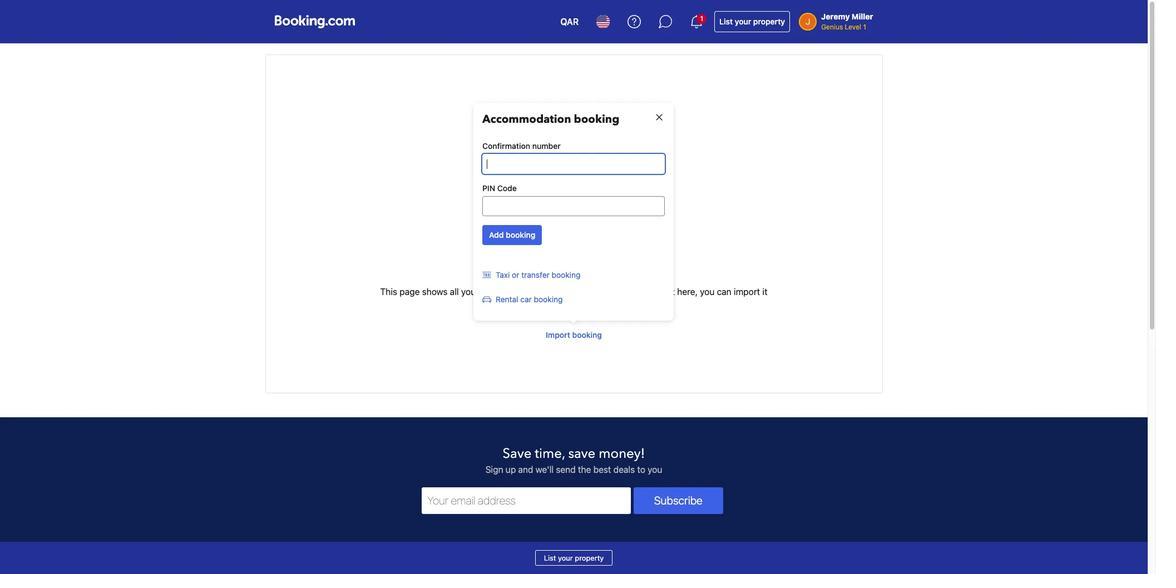 Task type: locate. For each thing, give the bounding box(es) containing it.
0 vertical spatial number
[[532, 141, 561, 151]]

qar
[[561, 17, 579, 27]]

don't
[[630, 287, 651, 297]]

we'll
[[536, 465, 554, 475]]

list
[[720, 17, 733, 26], [544, 554, 556, 563]]

page
[[400, 287, 420, 297]]

Confirmation number field
[[482, 154, 665, 174]]

0 vertical spatial list your property link
[[715, 11, 790, 32]]

to
[[637, 465, 645, 475]]

and
[[640, 300, 655, 310], [518, 465, 533, 475]]

rental
[[496, 295, 518, 304]]

you left can on the right of the page
[[700, 287, 715, 297]]

1 horizontal spatial 1
[[863, 23, 866, 31]]

taxi
[[496, 270, 510, 280]]

1 vertical spatial number
[[606, 300, 637, 310]]

and down don't on the right of the page
[[640, 300, 655, 310]]

number
[[532, 141, 561, 151], [606, 300, 637, 310]]

or
[[512, 270, 519, 280]]

bookings.
[[481, 287, 521, 297]]

number down the "accommodation booking"
[[532, 141, 561, 151]]

but
[[614, 287, 628, 297]]

this page shows all your bookings. if you made a booking but don't see it here, you can import it using your booking confirmation number and pin.
[[380, 287, 768, 310]]

1 horizontal spatial and
[[640, 300, 655, 310]]

1 horizontal spatial property
[[753, 17, 785, 26]]

best
[[593, 465, 611, 475]]

1 horizontal spatial it
[[763, 287, 768, 297]]

booking right car
[[534, 295, 563, 304]]

0 vertical spatial list
[[720, 17, 733, 26]]

2 it from the left
[[763, 287, 768, 297]]

you right if
[[531, 287, 545, 297]]

0 horizontal spatial you
[[531, 287, 545, 297]]

1
[[700, 14, 703, 23], [863, 23, 866, 31]]

1 horizontal spatial list your property
[[720, 17, 785, 26]]

list inside save time, save money! footer
[[544, 554, 556, 563]]

0 horizontal spatial it
[[670, 287, 675, 297]]

your
[[735, 17, 751, 26], [461, 287, 479, 297], [498, 300, 516, 310], [558, 554, 573, 563]]

a
[[572, 287, 577, 297]]

1 vertical spatial list your property
[[544, 554, 604, 563]]

shows
[[422, 287, 448, 297]]

miller
[[852, 12, 873, 21]]

save time, save money! sign up and we'll send the best deals to you
[[486, 445, 662, 475]]

1 vertical spatial list
[[544, 554, 556, 563]]

import booking
[[546, 331, 602, 340]]

and right up
[[518, 465, 533, 475]]

0 horizontal spatial and
[[518, 465, 533, 475]]

booking right import
[[572, 331, 602, 340]]

booking inside "button"
[[506, 230, 535, 240]]

here,
[[677, 287, 698, 297]]

confirmation number
[[482, 141, 561, 151]]

0 horizontal spatial list your property
[[544, 554, 604, 563]]

list your property link inside save time, save money! footer
[[535, 551, 613, 566]]

taxi or transfer booking
[[496, 270, 581, 280]]

booking down if
[[518, 300, 551, 310]]

it right import at the right
[[763, 287, 768, 297]]

save
[[568, 445, 596, 464]]

the
[[578, 465, 591, 475]]

booking
[[574, 112, 619, 127], [506, 230, 535, 240], [552, 270, 581, 280], [580, 287, 612, 297], [534, 295, 563, 304], [518, 300, 551, 310], [572, 331, 602, 340]]

list your property link
[[715, 11, 790, 32], [535, 551, 613, 566]]

0 vertical spatial and
[[640, 300, 655, 310]]

booking up the confirmation number "field"
[[574, 112, 619, 127]]

0 horizontal spatial list
[[544, 554, 556, 563]]

list your property
[[720, 17, 785, 26], [544, 554, 604, 563]]

pin
[[482, 184, 495, 193]]

your
[[513, 258, 543, 277]]

jeremy
[[821, 12, 850, 21]]

number down but
[[606, 300, 637, 310]]

pin.
[[657, 300, 674, 310]]

1 horizontal spatial number
[[606, 300, 637, 310]]

property
[[753, 17, 785, 26], [575, 554, 604, 563]]

subscribe button
[[634, 488, 723, 515]]

0 horizontal spatial list your property link
[[535, 551, 613, 566]]

and inside this page shows all your bookings. if you made a booking but don't see it here, you can import it using your booking confirmation number and pin.
[[640, 300, 655, 310]]

using
[[474, 300, 496, 310]]

up
[[506, 465, 516, 475]]

you inside save time, save money! sign up and we'll send the best deals to you
[[648, 465, 662, 475]]

PIN Code field
[[482, 196, 665, 216]]

booking.com online hotel reservations image
[[275, 15, 355, 28]]

1 vertical spatial property
[[575, 554, 604, 563]]

1 horizontal spatial you
[[648, 465, 662, 475]]

1 vertical spatial and
[[518, 465, 533, 475]]

jeremy miller genius level 1
[[821, 12, 873, 31]]

all
[[450, 287, 459, 297]]

booking right add
[[506, 230, 535, 240]]

it right see
[[670, 287, 675, 297]]

0 horizontal spatial 1
[[700, 14, 703, 23]]

1 vertical spatial list your property link
[[535, 551, 613, 566]]

it
[[670, 287, 675, 297], [763, 287, 768, 297]]

you right to
[[648, 465, 662, 475]]

you
[[531, 287, 545, 297], [700, 287, 715, 297], [648, 465, 662, 475]]

and inside save time, save money! sign up and we'll send the best deals to you
[[518, 465, 533, 475]]

accommodation booking
[[482, 112, 619, 127]]

level
[[845, 23, 861, 31]]

0 horizontal spatial property
[[575, 554, 604, 563]]



Task type: vqa. For each thing, say whether or not it's contained in the screenshot.
0
no



Task type: describe. For each thing, give the bounding box(es) containing it.
if
[[523, 287, 528, 297]]

confirmation
[[553, 300, 604, 310]]

rental car booking link
[[482, 290, 563, 310]]

transfer
[[522, 270, 550, 280]]

save
[[503, 445, 532, 464]]

genius
[[821, 23, 843, 31]]

1 it from the left
[[670, 287, 675, 297]]

here
[[605, 258, 635, 277]]

add booking button
[[482, 225, 542, 245]]

import
[[546, 331, 570, 340]]

car
[[520, 295, 532, 304]]

made
[[548, 287, 570, 297]]

can
[[717, 287, 732, 297]]

taxi or transfer booking link
[[482, 265, 581, 285]]

money!
[[599, 445, 645, 464]]

1 horizontal spatial list your property link
[[715, 11, 790, 32]]

send
[[556, 465, 576, 475]]

1 horizontal spatial list
[[720, 17, 733, 26]]

add booking
[[489, 230, 535, 240]]

0 vertical spatial property
[[753, 17, 785, 26]]

confirmation
[[482, 141, 530, 151]]

1 inside 'button'
[[700, 14, 703, 23]]

Your email address email field
[[422, 488, 631, 515]]

see
[[653, 287, 668, 297]]

import
[[734, 287, 760, 297]]

time,
[[535, 445, 565, 464]]

0 horizontal spatial number
[[532, 141, 561, 151]]

add
[[489, 230, 504, 240]]

trips
[[546, 258, 575, 277]]

your inside save time, save money! footer
[[558, 554, 573, 563]]

save time, save money! footer
[[0, 417, 1148, 575]]

this
[[380, 287, 397, 297]]

1 inside the "jeremy miller genius level 1"
[[863, 23, 866, 31]]

2 horizontal spatial you
[[700, 287, 715, 297]]

booking inside dropdown button
[[572, 331, 602, 340]]

code
[[497, 184, 517, 193]]

booking up made
[[552, 270, 581, 280]]

your trips live here
[[513, 258, 635, 277]]

deals
[[614, 465, 635, 475]]

subscribe
[[654, 495, 703, 507]]

import booking button
[[541, 326, 606, 346]]

booking right a at the left of page
[[580, 287, 612, 297]]

accommodation
[[482, 112, 571, 127]]

property inside save time, save money! footer
[[575, 554, 604, 563]]

sign
[[486, 465, 503, 475]]

0 vertical spatial list your property
[[720, 17, 785, 26]]

qar button
[[554, 8, 585, 35]]

rental car booking
[[496, 295, 563, 304]]

1 button
[[683, 8, 710, 35]]

number inside this page shows all your bookings. if you made a booking but don't see it here, you can import it using your booking confirmation number and pin.
[[606, 300, 637, 310]]

pin code
[[482, 184, 517, 193]]

live
[[579, 258, 602, 277]]

list your property inside save time, save money! footer
[[544, 554, 604, 563]]



